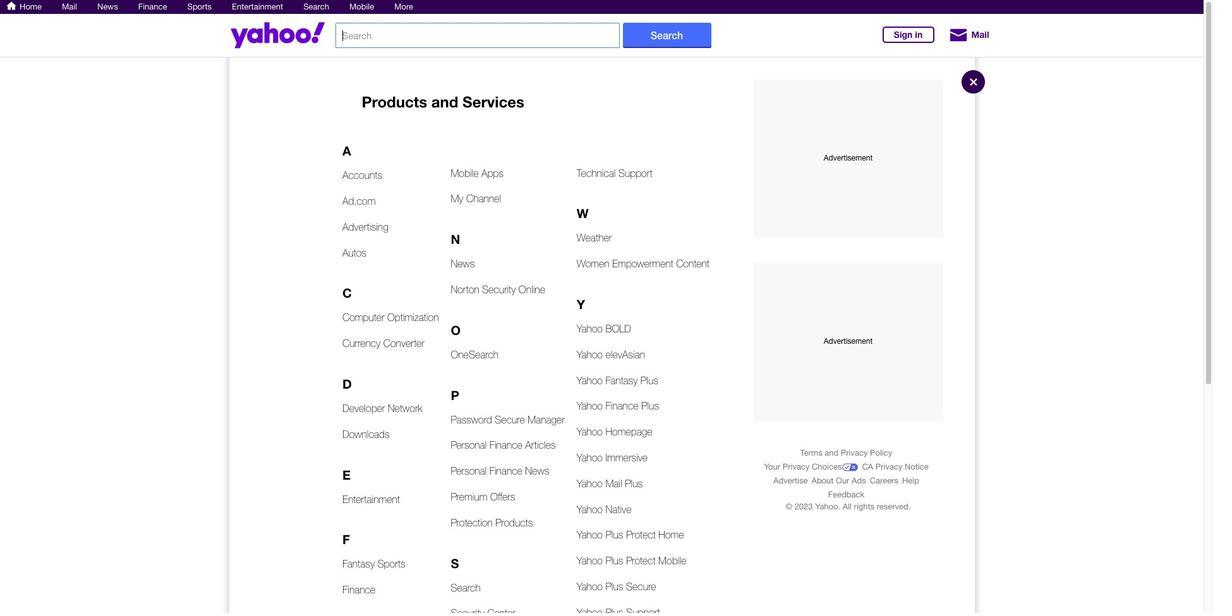 Task type: vqa. For each thing, say whether or not it's contained in the screenshot.
Yahoo Plus Protect Mobile
yes



Task type: describe. For each thing, give the bounding box(es) containing it.
2 advertisement from the top
[[824, 337, 873, 346]]

my channel
[[451, 193, 501, 204]]

careers
[[870, 476, 899, 485]]

plus inside yahoo finance plus link
[[642, 400, 659, 412]]

y
[[577, 297, 585, 312]]

e
[[343, 467, 351, 482]]

yahoo immersive link
[[577, 445, 648, 471]]

yahoo native
[[577, 504, 632, 515]]

yahoo for yahoo fantasy plus
[[577, 375, 603, 386]]

privacy policy link
[[841, 448, 893, 458]]

privacy for ca privacy notice advertise about our ads careers help feedback
[[876, 462, 903, 472]]

your privacy choices
[[764, 462, 842, 472]]

help
[[903, 476, 920, 485]]

support
[[619, 167, 653, 179]]

search for the topmost search link
[[304, 2, 329, 11]]

computer optimization link
[[343, 305, 439, 331]]

f
[[343, 532, 350, 547]]

notice
[[905, 462, 929, 472]]

ca privacy notice advertise about our ads careers help feedback
[[774, 462, 929, 499]]

yahoo for yahoo plus secure
[[577, 581, 603, 592]]

yahoo elevasian link
[[577, 342, 645, 368]]

mobile apps
[[451, 167, 504, 179]]

terms link
[[801, 448, 823, 458]]

2023
[[795, 502, 813, 511]]

finance for yahoo finance plus
[[606, 400, 639, 412]]

reserved.
[[877, 502, 911, 511]]

developer
[[343, 403, 385, 414]]

manager
[[528, 414, 565, 425]]

yahoo bold link
[[577, 316, 631, 342]]

norton security online
[[451, 284, 545, 295]]

and for terms
[[825, 448, 839, 458]]

onesearch
[[451, 349, 499, 360]]

protect for mobile
[[626, 555, 656, 567]]

1 horizontal spatial secure
[[626, 581, 656, 592]]

about our ads link
[[812, 476, 866, 485]]

about
[[812, 476, 834, 485]]

computer
[[343, 312, 385, 323]]

protect for home
[[626, 529, 656, 541]]

© 2023 yahoo. all rights reserved.
[[786, 502, 911, 511]]

and for products
[[432, 93, 459, 111]]

personal for personal finance news
[[451, 465, 487, 477]]

weather
[[577, 232, 612, 244]]

ca
[[862, 462, 874, 472]]

yahoo finance plus
[[577, 400, 659, 412]]

my
[[451, 193, 464, 204]]

1 vertical spatial finance link
[[343, 577, 376, 603]]

services
[[463, 93, 525, 111]]

terms and privacy policy
[[801, 448, 893, 458]]

search for the bottommost search link
[[451, 582, 481, 593]]

yahoo plus protect mobile link
[[577, 548, 687, 574]]

c
[[343, 285, 352, 300]]

1 advertisement from the top
[[824, 154, 873, 163]]

0 horizontal spatial news link
[[97, 2, 118, 11]]

mobile apps link
[[451, 160, 504, 186]]

accounts link
[[343, 163, 383, 188]]

yahoo for yahoo plus protect mobile
[[577, 555, 603, 567]]

yahoo plus protect home
[[577, 529, 684, 541]]

accounts
[[343, 170, 383, 181]]

s
[[451, 555, 459, 571]]

finance left sports link
[[138, 2, 167, 11]]

2 vertical spatial news
[[525, 465, 550, 477]]

yahoo plus protect home link
[[577, 522, 684, 548]]

yahoo for yahoo plus protect home
[[577, 529, 603, 541]]

native
[[606, 504, 632, 515]]

sign
[[894, 29, 913, 40]]

plus inside yahoo plus protect mobile link
[[606, 555, 624, 567]]

more link
[[395, 2, 413, 11]]

technical support
[[577, 167, 653, 179]]

password secure manager link
[[451, 407, 565, 433]]

downloads
[[343, 428, 390, 440]]

1 horizontal spatial home
[[659, 529, 684, 541]]

technical support link
[[577, 160, 653, 186]]

premium offers
[[451, 491, 515, 503]]

your privacy choices link
[[764, 462, 859, 472]]

news for the right news link
[[451, 258, 475, 269]]

all
[[843, 502, 852, 511]]

personal finance news link
[[451, 458, 550, 484]]

advertising link
[[343, 214, 389, 240]]

1 horizontal spatial news link
[[451, 251, 475, 277]]

password secure manager
[[451, 414, 565, 425]]

©
[[786, 502, 793, 511]]

feedback
[[829, 490, 865, 499]]

mail inside navigation
[[62, 2, 77, 11]]

homepage
[[606, 426, 653, 438]]

navigation containing home
[[0, 0, 1204, 14]]

1 vertical spatial fantasy
[[343, 558, 375, 570]]

n
[[451, 232, 460, 247]]

Search text field
[[335, 23, 620, 48]]

feedback link
[[829, 490, 865, 499]]

women empowerment content link
[[577, 251, 710, 277]]

yahoo bold
[[577, 323, 631, 334]]

sign in
[[894, 29, 923, 40]]

norton security online link
[[451, 277, 545, 303]]

yahoo finance plus link
[[577, 393, 659, 419]]

rights
[[854, 502, 875, 511]]

plus inside yahoo mail plus link
[[625, 478, 643, 489]]

yahoo for yahoo native
[[577, 504, 603, 515]]

o
[[451, 322, 461, 337]]



Task type: locate. For each thing, give the bounding box(es) containing it.
yahoo plus protect mobile
[[577, 555, 687, 567]]

finance down fantasy sports link
[[343, 584, 376, 596]]

content
[[676, 258, 710, 269]]

2 vertical spatial mobile
[[659, 555, 687, 567]]

yahoo for yahoo immersive
[[577, 452, 603, 463]]

search link
[[304, 2, 329, 11], [451, 575, 481, 601]]

0 vertical spatial mail link
[[62, 2, 77, 11]]

privacy for your privacy choices
[[783, 462, 810, 472]]

developer network
[[343, 403, 423, 414]]

personal for personal finance articles
[[451, 440, 487, 451]]

0 vertical spatial search
[[304, 2, 329, 11]]

0 horizontal spatial home
[[20, 2, 42, 11]]

1 vertical spatial sports
[[378, 558, 406, 570]]

0 vertical spatial personal
[[451, 440, 487, 451]]

finance link
[[138, 2, 167, 11], [343, 577, 376, 603]]

0 horizontal spatial search
[[304, 2, 329, 11]]

plus inside yahoo plus secure link
[[606, 581, 624, 592]]

6 yahoo from the top
[[577, 452, 603, 463]]

ca privacy notice link
[[862, 462, 929, 472]]

2 personal from the top
[[451, 465, 487, 477]]

secure inside 'link'
[[495, 414, 525, 425]]

entertainment right sports link
[[232, 2, 283, 11]]

yahoo up yahoo mail plus
[[577, 452, 603, 463]]

2 horizontal spatial news
[[525, 465, 550, 477]]

sign in link
[[883, 27, 935, 43]]

advertising
[[343, 221, 389, 232]]

mail link right in
[[949, 24, 990, 46]]

mail right in
[[972, 29, 990, 40]]

entertainment down e
[[343, 493, 400, 505]]

yahoo
[[577, 323, 603, 334], [577, 349, 603, 360], [577, 375, 603, 386], [577, 400, 603, 412], [577, 426, 603, 438], [577, 452, 603, 463], [577, 478, 603, 489], [577, 504, 603, 515], [577, 529, 603, 541], [577, 555, 603, 567], [577, 581, 603, 592]]

0 vertical spatial mobile
[[349, 2, 374, 11]]

a
[[343, 143, 351, 158]]

plus
[[641, 375, 659, 386], [642, 400, 659, 412], [625, 478, 643, 489], [606, 529, 624, 541], [606, 555, 624, 567], [606, 581, 624, 592]]

protection
[[451, 517, 493, 528]]

0 horizontal spatial entertainment link
[[232, 2, 283, 11]]

0 horizontal spatial mail link
[[62, 2, 77, 11]]

0 vertical spatial protect
[[626, 529, 656, 541]]

2 horizontal spatial mail
[[972, 29, 990, 40]]

footer containing terms
[[754, 446, 943, 513]]

search link left mobile link
[[304, 2, 329, 11]]

2 protect from the top
[[626, 555, 656, 567]]

11 yahoo from the top
[[577, 581, 603, 592]]

search link down s
[[451, 575, 481, 601]]

finance inside personal finance articles link
[[490, 440, 523, 451]]

0 horizontal spatial products
[[362, 93, 427, 111]]

mobile down yahoo plus protect home link
[[659, 555, 687, 567]]

0 vertical spatial sports
[[187, 2, 212, 11]]

1 horizontal spatial and
[[825, 448, 839, 458]]

mail right the home link
[[62, 2, 77, 11]]

fantasy sports
[[343, 558, 406, 570]]

1 personal from the top
[[451, 440, 487, 451]]

mail link for the home link
[[62, 2, 77, 11]]

0 horizontal spatial fantasy
[[343, 558, 375, 570]]

plus down the native
[[606, 529, 624, 541]]

and
[[432, 93, 459, 111], [825, 448, 839, 458]]

0 horizontal spatial mobile
[[349, 2, 374, 11]]

yahoo homepage link
[[577, 419, 653, 445]]

autos
[[343, 247, 367, 258]]

8 yahoo from the top
[[577, 504, 603, 515]]

0 vertical spatial secure
[[495, 414, 525, 425]]

protect inside yahoo plus protect home link
[[626, 529, 656, 541]]

privacy up "careers"
[[876, 462, 903, 472]]

yahoo for yahoo mail plus
[[577, 478, 603, 489]]

yahoo down yahoo bold link
[[577, 349, 603, 360]]

personal finance articles link
[[451, 433, 556, 458]]

secure up personal finance articles
[[495, 414, 525, 425]]

1 horizontal spatial mail link
[[949, 24, 990, 46]]

1 horizontal spatial mail
[[606, 478, 622, 489]]

0 horizontal spatial secure
[[495, 414, 525, 425]]

yahoo mail plus link
[[577, 471, 643, 497]]

1 horizontal spatial mobile
[[451, 167, 479, 179]]

1 vertical spatial secure
[[626, 581, 656, 592]]

mobile left more
[[349, 2, 374, 11]]

yahoo down yahoo native link
[[577, 529, 603, 541]]

1 horizontal spatial news
[[451, 258, 475, 269]]

security
[[482, 284, 516, 295]]

personal finance articles
[[451, 440, 556, 451]]

currency
[[343, 338, 381, 349]]

offers
[[491, 491, 515, 503]]

1 vertical spatial personal
[[451, 465, 487, 477]]

protect inside yahoo plus protect mobile link
[[626, 555, 656, 567]]

1 horizontal spatial search
[[451, 582, 481, 593]]

1 vertical spatial mail
[[972, 29, 990, 40]]

products and services
[[362, 93, 525, 111]]

0 vertical spatial entertainment link
[[232, 2, 283, 11]]

plus inside yahoo fantasy plus link
[[641, 375, 659, 386]]

3 yahoo from the top
[[577, 375, 603, 386]]

personal down password
[[451, 440, 487, 451]]

yahoo plus secure
[[577, 581, 656, 592]]

yahoo elevasian
[[577, 349, 645, 360]]

choices
[[812, 462, 842, 472]]

computer optimization
[[343, 312, 439, 323]]

sports inside navigation
[[187, 2, 212, 11]]

yahoo for yahoo elevasian
[[577, 349, 603, 360]]

0 horizontal spatial finance link
[[138, 2, 167, 11]]

yahoo down yahoo plus protect mobile link
[[577, 581, 603, 592]]

finance link left sports link
[[138, 2, 167, 11]]

finance link down fantasy sports
[[343, 577, 376, 603]]

yahoo for yahoo finance plus
[[577, 400, 603, 412]]

1 vertical spatial entertainment link
[[343, 486, 400, 512]]

mail down yahoo immersive link
[[606, 478, 622, 489]]

1 horizontal spatial products
[[496, 517, 533, 528]]

finance down password secure manager 'link'
[[490, 440, 523, 451]]

1 vertical spatial search link
[[451, 575, 481, 601]]

advertisement
[[824, 154, 873, 163], [824, 337, 873, 346]]

home link
[[6, 0, 42, 14]]

1 vertical spatial protect
[[626, 555, 656, 567]]

and left the services
[[432, 93, 459, 111]]

secure down yahoo plus protect mobile link
[[626, 581, 656, 592]]

yahoo native link
[[577, 497, 632, 522]]

entertainment link right sports link
[[232, 2, 283, 11]]

1 horizontal spatial fantasy
[[606, 375, 638, 386]]

news for leftmost news link
[[97, 2, 118, 11]]

secure
[[495, 414, 525, 425], [626, 581, 656, 592]]

yahoo fantasy plus link
[[577, 368, 659, 393]]

search for search button on the right
[[651, 29, 684, 41]]

plus up yahoo plus secure
[[606, 555, 624, 567]]

2 yahoo from the top
[[577, 349, 603, 360]]

and up choices
[[825, 448, 839, 458]]

0 horizontal spatial sports
[[187, 2, 212, 11]]

privacy inside ca privacy notice advertise about our ads careers help feedback
[[876, 462, 903, 472]]

privacy up advertise on the bottom right of page
[[783, 462, 810, 472]]

advertise link
[[774, 476, 808, 485]]

0 vertical spatial home
[[20, 2, 42, 11]]

1 vertical spatial mail link
[[949, 24, 990, 46]]

mobile inside navigation
[[349, 2, 374, 11]]

mobile link
[[349, 2, 374, 11]]

yahoo homepage
[[577, 426, 653, 438]]

mobile for mobile link
[[349, 2, 374, 11]]

entertainment link inside navigation
[[232, 2, 283, 11]]

2 vertical spatial mail
[[606, 478, 622, 489]]

optimization
[[387, 312, 439, 323]]

weather link
[[577, 225, 612, 251]]

norton
[[451, 284, 479, 295]]

mail link right the home link
[[62, 2, 77, 11]]

entertainment link
[[232, 2, 283, 11], [343, 486, 400, 512]]

2 horizontal spatial privacy
[[876, 462, 903, 472]]

in
[[915, 29, 923, 40]]

yahoo plus secure link
[[577, 574, 656, 600]]

policy
[[870, 448, 893, 458]]

0 vertical spatial fantasy
[[606, 375, 638, 386]]

0 vertical spatial advertisement
[[824, 154, 873, 163]]

personal up premium
[[451, 465, 487, 477]]

premium
[[451, 491, 488, 503]]

women
[[577, 258, 610, 269]]

1 vertical spatial home
[[659, 529, 684, 541]]

1 vertical spatial products
[[496, 517, 533, 528]]

terms
[[801, 448, 823, 458]]

news inside navigation
[[97, 2, 118, 11]]

mobile for mobile apps
[[451, 167, 479, 179]]

fantasy down elevasian
[[606, 375, 638, 386]]

yahoo up yahoo native
[[577, 478, 603, 489]]

1 horizontal spatial search link
[[451, 575, 481, 601]]

yahoo up 'yahoo immersive'
[[577, 426, 603, 438]]

footer
[[754, 446, 943, 513]]

protect
[[626, 529, 656, 541], [626, 555, 656, 567]]

fantasy down f
[[343, 558, 375, 570]]

plus up homepage
[[642, 400, 659, 412]]

privacy up your privacy choices icon
[[841, 448, 868, 458]]

entertainment link down e
[[343, 486, 400, 512]]

1 horizontal spatial sports
[[378, 558, 406, 570]]

p
[[451, 387, 459, 402]]

news link
[[97, 2, 118, 11], [451, 251, 475, 277]]

1 vertical spatial news
[[451, 258, 475, 269]]

0 vertical spatial search link
[[304, 2, 329, 11]]

premium offers link
[[451, 484, 515, 510]]

plus inside yahoo plus protect home link
[[606, 529, 624, 541]]

yahoo up yahoo plus secure
[[577, 555, 603, 567]]

downloads link
[[343, 421, 390, 447]]

mobile
[[349, 2, 374, 11], [451, 167, 479, 179], [659, 555, 687, 567]]

1 vertical spatial and
[[825, 448, 839, 458]]

1 vertical spatial entertainment
[[343, 493, 400, 505]]

1 vertical spatial news link
[[451, 251, 475, 277]]

yahoo down "y"
[[577, 323, 603, 334]]

9 yahoo from the top
[[577, 529, 603, 541]]

2 vertical spatial search
[[451, 582, 481, 593]]

1 horizontal spatial finance link
[[343, 577, 376, 603]]

1 horizontal spatial privacy
[[841, 448, 868, 458]]

yahoo immersive
[[577, 452, 648, 463]]

4 yahoo from the top
[[577, 400, 603, 412]]

yahoo down yahoo elevasian link
[[577, 375, 603, 386]]

0 vertical spatial finance link
[[138, 2, 167, 11]]

10 yahoo from the top
[[577, 555, 603, 567]]

finance down personal finance articles link
[[490, 465, 523, 477]]

1 protect from the top
[[626, 529, 656, 541]]

yahoo for yahoo bold
[[577, 323, 603, 334]]

yahoo up yahoo homepage
[[577, 400, 603, 412]]

sports inside fantasy sports link
[[378, 558, 406, 570]]

plus down the immersive
[[625, 478, 643, 489]]

advertise
[[774, 476, 808, 485]]

articles
[[525, 440, 556, 451]]

0 vertical spatial and
[[432, 93, 459, 111]]

finance inside yahoo finance plus link
[[606, 400, 639, 412]]

your privacy choices image
[[843, 463, 859, 472]]

0 horizontal spatial privacy
[[783, 462, 810, 472]]

0 vertical spatial products
[[362, 93, 427, 111]]

search inside button
[[651, 29, 684, 41]]

mobile up my
[[451, 167, 479, 179]]

1 vertical spatial mobile
[[451, 167, 479, 179]]

1 vertical spatial advertisement
[[824, 337, 873, 346]]

yahoo fantasy plus
[[577, 375, 659, 386]]

plus down elevasian
[[641, 375, 659, 386]]

protection products
[[451, 517, 533, 528]]

online
[[519, 284, 545, 295]]

your
[[764, 462, 781, 472]]

mail link for sign in link
[[949, 24, 990, 46]]

1 horizontal spatial entertainment link
[[343, 486, 400, 512]]

and inside footer
[[825, 448, 839, 458]]

password
[[451, 414, 492, 425]]

home
[[20, 2, 42, 11], [659, 529, 684, 541]]

plus down yahoo plus protect mobile link
[[606, 581, 624, 592]]

search inside navigation
[[304, 2, 329, 11]]

personal finance news
[[451, 465, 550, 477]]

0 horizontal spatial mail
[[62, 2, 77, 11]]

more
[[395, 2, 413, 11]]

finance for personal finance news
[[490, 465, 523, 477]]

finance for personal finance articles
[[490, 440, 523, 451]]

women empowerment content
[[577, 258, 710, 269]]

channel
[[466, 193, 501, 204]]

0 horizontal spatial and
[[432, 93, 459, 111]]

elevasian
[[606, 349, 645, 360]]

finance inside personal finance news link
[[490, 465, 523, 477]]

finance down yahoo fantasy plus link
[[606, 400, 639, 412]]

0 vertical spatial news link
[[97, 2, 118, 11]]

protect down yahoo plus protect home link
[[626, 555, 656, 567]]

autos link
[[343, 240, 367, 266]]

2 horizontal spatial search
[[651, 29, 684, 41]]

yahoo left the native
[[577, 504, 603, 515]]

0 vertical spatial mail
[[62, 2, 77, 11]]

careers link
[[870, 476, 899, 485]]

1 horizontal spatial entertainment
[[343, 493, 400, 505]]

help link
[[903, 476, 920, 485]]

0 horizontal spatial entertainment
[[232, 2, 283, 11]]

personal
[[451, 440, 487, 451], [451, 465, 487, 477]]

1 vertical spatial search
[[651, 29, 684, 41]]

privacy
[[841, 448, 868, 458], [783, 462, 810, 472], [876, 462, 903, 472]]

0 vertical spatial news
[[97, 2, 118, 11]]

mail link
[[62, 2, 77, 11], [949, 24, 990, 46]]

1 yahoo from the top
[[577, 323, 603, 334]]

0 horizontal spatial news
[[97, 2, 118, 11]]

5 yahoo from the top
[[577, 426, 603, 438]]

navigation
[[0, 0, 1204, 14]]

0 vertical spatial entertainment
[[232, 2, 283, 11]]

protect up yahoo plus protect mobile
[[626, 529, 656, 541]]

7 yahoo from the top
[[577, 478, 603, 489]]

0 horizontal spatial search link
[[304, 2, 329, 11]]

2 horizontal spatial mobile
[[659, 555, 687, 567]]

yahoo for yahoo homepage
[[577, 426, 603, 438]]

ad.com
[[343, 195, 376, 207]]

our
[[836, 476, 850, 485]]



